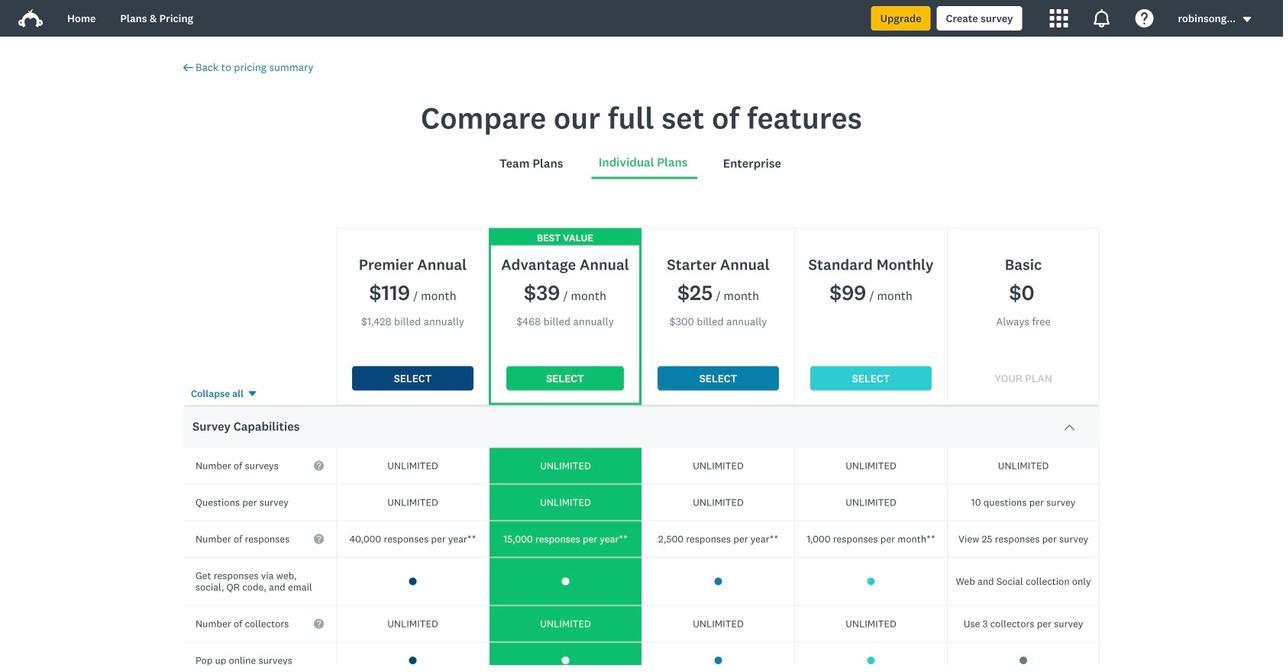 Task type: vqa. For each thing, say whether or not it's contained in the screenshot.
ARROWLEFT icon
no



Task type: describe. For each thing, give the bounding box(es) containing it.
standard_monthly available cell for basic available cell
[[795, 643, 948, 666]]

notification center icon image
[[1093, 9, 1112, 28]]

2 expanded image from the top
[[1065, 425, 1075, 431]]

get responses via web, social, qr code, and email row header
[[183, 558, 336, 606]]

2 row from the top
[[183, 485, 1101, 522]]

4 row from the top
[[183, 558, 1101, 606]]

basic web and social collection only cell
[[948, 558, 1101, 606]]

premier_annual 40,000 responses per year** cell
[[336, 522, 489, 558]]

standard_monthly unlimited cell for the basic use 3 collectors per survey cell
[[795, 606, 948, 643]]

standard_monthly available image
[[868, 578, 875, 586]]

standard_annual unlimited cell for the basic use 3 collectors per survey cell standard_monthly unlimited cell
[[642, 606, 795, 643]]

standard_annual available cell for "premier_annual available" cell associated with get responses via web, social, qr code, and email "row header"'s advantage_annual available cell
[[642, 558, 795, 606]]

basic use 3 collectors per survey cell
[[948, 606, 1101, 643]]

basic available cell
[[948, 643, 1101, 666]]

premier_annual available cell for get responses via web, social, qr code, and email "row header"
[[336, 558, 489, 606]]

standard_monthly unlimited cell for basic unlimited cell
[[795, 448, 948, 485]]

advantage_annual available image
[[562, 578, 570, 586]]

back to pricing summary image
[[183, 62, 193, 72]]

standard_monthly available cell for basic web and social collection only cell at the bottom
[[795, 558, 948, 606]]

1 row from the top
[[183, 448, 1101, 485]]

advantage_annual unlimited cell for the basic use 3 collectors per survey cell standard_monthly unlimited cell's standard_annual unlimited cell
[[489, 606, 642, 643]]

standard_annual available image
[[715, 578, 723, 586]]

premier_annual available image
[[409, 657, 417, 665]]

2 brand logo image from the top
[[18, 9, 43, 28]]

standard_annual 2,500 responses per year** cell
[[642, 522, 795, 558]]

basic unlimited cell
[[948, 448, 1101, 485]]

advantage_annual available image
[[562, 657, 570, 665]]

down arrow image
[[248, 389, 258, 399]]

premier_annual unlimited cell for advantage_annual unlimited "cell" corresponding to standard_annual unlimited cell associated with standard_monthly unlimited cell for basic unlimited cell
[[336, 448, 489, 485]]



Task type: locate. For each thing, give the bounding box(es) containing it.
2 premier_annual unlimited cell from the top
[[336, 485, 489, 522]]

3 row from the top
[[183, 522, 1101, 558]]

expanded image
[[1065, 422, 1076, 434], [1065, 425, 1075, 431]]

premier_annual unlimited cell for standard_annual unlimited cell related to basic 10 questions per survey cell on the bottom right of the page standard_monthly unlimited cell advantage_annual unlimited "cell"
[[336, 485, 489, 522]]

row
[[183, 448, 1101, 485], [183, 485, 1101, 522], [183, 522, 1101, 558], [183, 558, 1101, 606], [183, 606, 1101, 643], [183, 643, 1101, 666]]

basic available image
[[1020, 657, 1028, 665]]

2 standard_monthly unlimited cell from the top
[[795, 485, 948, 522]]

1 standard_monthly available cell from the top
[[795, 558, 948, 606]]

0 vertical spatial standard_monthly available cell
[[795, 558, 948, 606]]

basic 10 questions per survey cell
[[948, 485, 1101, 522]]

premier_annual available image
[[409, 578, 417, 586]]

advantage_annual available cell
[[489, 558, 642, 606], [489, 643, 642, 666]]

standard_monthly available image
[[868, 657, 875, 665]]

1 advantage_annual available cell from the top
[[489, 558, 642, 606]]

standard_annual unlimited cell
[[642, 448, 795, 485], [642, 485, 795, 522], [642, 606, 795, 643]]

standard_annual available image
[[715, 657, 723, 665]]

1 brand logo image from the top
[[18, 6, 43, 31]]

1 expanded image from the top
[[1065, 422, 1076, 434]]

standard_monthly available cell
[[795, 558, 948, 606], [795, 643, 948, 666]]

standard_annual available cell
[[642, 558, 795, 606], [642, 643, 795, 666]]

advantage_annual 15,000 responses per year** cell
[[489, 522, 642, 558]]

5 row from the top
[[183, 606, 1101, 643]]

0 vertical spatial standard_annual available cell
[[642, 558, 795, 606]]

brand logo image
[[18, 6, 43, 31], [18, 9, 43, 28]]

standard_annual unlimited cell for standard_monthly unlimited cell for basic unlimited cell
[[642, 448, 795, 485]]

products icon image
[[1050, 9, 1069, 28], [1050, 9, 1069, 28]]

advantage_annual unlimited cell for standard_annual unlimited cell related to basic 10 questions per survey cell on the bottom right of the page standard_monthly unlimited cell
[[489, 485, 642, 522]]

advantage_annual unlimited cell
[[489, 448, 642, 485], [489, 485, 642, 522], [489, 606, 642, 643]]

2 advantage_annual available cell from the top
[[489, 643, 642, 666]]

1 vertical spatial standard_monthly available cell
[[795, 643, 948, 666]]

dropdown arrow icon image
[[1243, 14, 1253, 25], [1244, 17, 1252, 22]]

1 standard_annual available cell from the top
[[642, 558, 795, 606]]

help icon image
[[1136, 9, 1154, 28]]

2 standard_annual available cell from the top
[[642, 643, 795, 666]]

standard_monthly 1,000 responses per month** cell
[[795, 522, 948, 558]]

standard_monthly unlimited cell for basic 10 questions per survey cell on the bottom right of the page
[[795, 485, 948, 522]]

standard_annual available cell for advantage_annual available cell related to "premier_annual available" cell corresponding to pop up online surveys "row header"
[[642, 643, 795, 666]]

premier_annual unlimited cell
[[336, 448, 489, 485], [336, 485, 489, 522], [336, 606, 489, 643]]

3 standard_monthly unlimited cell from the top
[[795, 606, 948, 643]]

advantage_annual available cell for "premier_annual available" cell associated with get responses via web, social, qr code, and email "row header"
[[489, 558, 642, 606]]

premier_annual available cell
[[336, 558, 489, 606], [336, 643, 489, 666]]

2 premier_annual available cell from the top
[[336, 643, 489, 666]]

pop up online surveys row header
[[183, 643, 336, 666]]

2 advantage_annual unlimited cell from the top
[[489, 485, 642, 522]]

premier_annual unlimited cell for the basic use 3 collectors per survey cell standard_monthly unlimited cell's standard_annual unlimited cell's advantage_annual unlimited "cell"
[[336, 606, 489, 643]]

1 premier_annual unlimited cell from the top
[[336, 448, 489, 485]]

1 standard_monthly unlimited cell from the top
[[795, 448, 948, 485]]

down arrow image
[[249, 391, 256, 396]]

1 advantage_annual unlimited cell from the top
[[489, 448, 642, 485]]

standard_annual unlimited cell for basic 10 questions per survey cell on the bottom right of the page standard_monthly unlimited cell
[[642, 485, 795, 522]]

questions per survey row header
[[183, 485, 336, 522]]

1 vertical spatial standard_annual available cell
[[642, 643, 795, 666]]

premier_annual available cell for pop up online surveys "row header"
[[336, 643, 489, 666]]

3 advantage_annual unlimited cell from the top
[[489, 606, 642, 643]]

survey capabilities table
[[183, 448, 1101, 666]]

2 standard_monthly available cell from the top
[[795, 643, 948, 666]]

1 vertical spatial premier_annual available cell
[[336, 643, 489, 666]]

0 vertical spatial advantage_annual available cell
[[489, 558, 642, 606]]

0 vertical spatial premier_annual available cell
[[336, 558, 489, 606]]

basic view 25 responses per survey cell
[[948, 522, 1101, 558]]

1 vertical spatial advantage_annual available cell
[[489, 643, 642, 666]]

6 row from the top
[[183, 643, 1101, 666]]

1 premier_annual available cell from the top
[[336, 558, 489, 606]]

2 standard_annual unlimited cell from the top
[[642, 485, 795, 522]]

3 premier_annual unlimited cell from the top
[[336, 606, 489, 643]]

3 standard_annual unlimited cell from the top
[[642, 606, 795, 643]]

advantage_annual available cell for "premier_annual available" cell corresponding to pop up online surveys "row header"
[[489, 643, 642, 666]]

standard_monthly unlimited cell
[[795, 448, 948, 485], [795, 485, 948, 522], [795, 606, 948, 643]]

1 standard_annual unlimited cell from the top
[[642, 448, 795, 485]]

advantage_annual unlimited cell for standard_annual unlimited cell associated with standard_monthly unlimited cell for basic unlimited cell
[[489, 448, 642, 485]]



